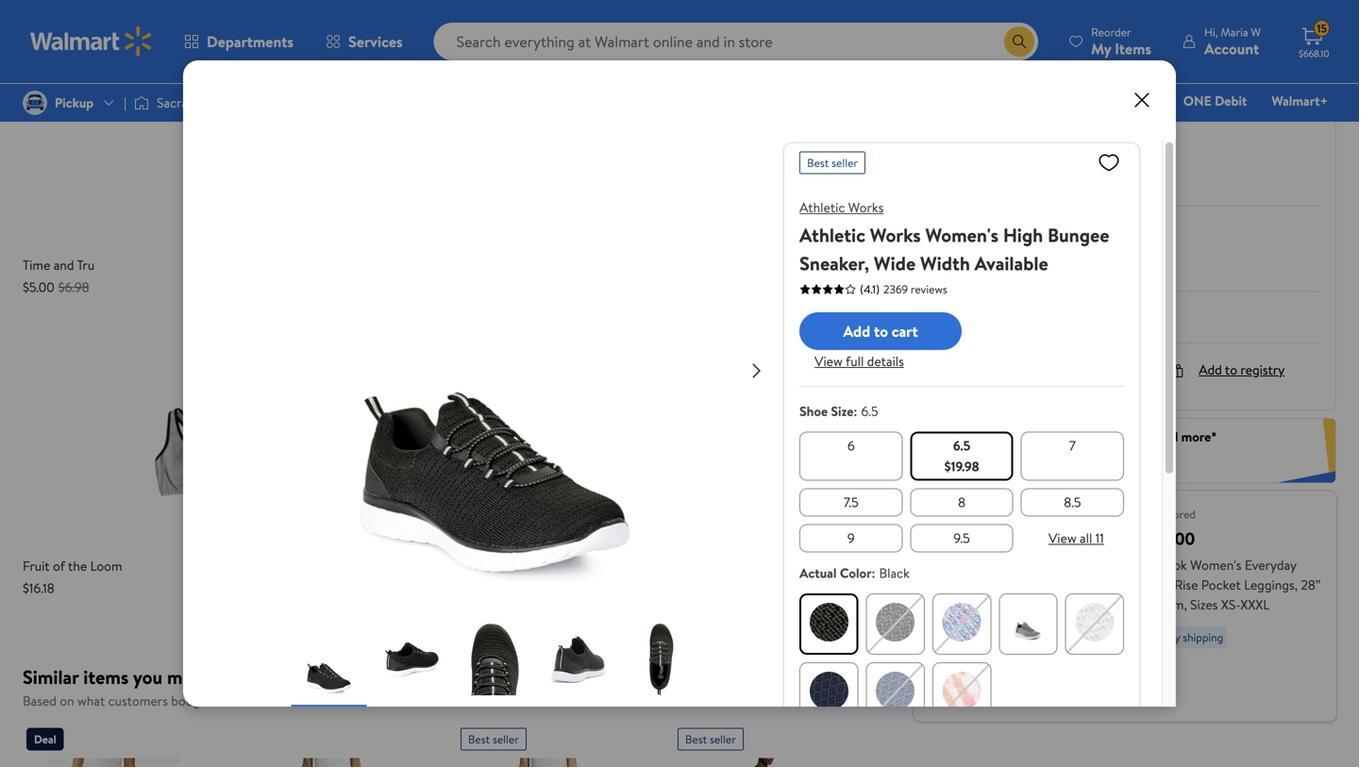 Task type: locate. For each thing, give the bounding box(es) containing it.
shipping inside banner
[[1105, 428, 1154, 446]]

free left trial
[[1096, 458, 1117, 474]]

2 vertical spatial day
[[1163, 630, 1180, 646]]

seller up time and tru women's maternity leggings image
[[710, 731, 736, 747]]

and right sold
[[988, 222, 1008, 240]]

view left full
[[815, 352, 843, 370]]

shipped
[[1012, 222, 1056, 240]]

women's up free
[[925, 222, 999, 248]]

add to favorites list, athletic works women's high bungee sneaker, wide width available image
[[1098, 151, 1120, 174]]

1 horizontal spatial :
[[872, 564, 875, 582]]

9
[[847, 529, 855, 547]]

6 button
[[800, 432, 903, 481]]

view inside button
[[1049, 529, 1077, 547]]

view
[[815, 352, 843, 370], [1049, 529, 1077, 547]]

athletic works link
[[800, 198, 884, 217]]

$5.00
[[23, 278, 54, 296]]

0 horizontal spatial best seller
[[468, 731, 519, 747]]

apply
[[996, 458, 1022, 474]]

2 today from the left
[[1244, 58, 1272, 74]]

0 vertical spatial to
[[874, 321, 888, 341]]

intent image for pickup image
[[1110, 9, 1140, 39]]

1 vertical spatial to
[[1225, 360, 1237, 379]]

available
[[975, 250, 1048, 277]]

athletic works women's high bungee sneaker, wide width available dialog
[[183, 60, 1176, 767]]

xxxl
[[1241, 596, 1270, 614]]

shoe size list
[[796, 428, 1128, 556]]

all
[[1080, 529, 1092, 547]]

one debit link
[[1175, 91, 1256, 111]]

6
[[847, 436, 855, 455]]

7.5 button
[[800, 488, 903, 517]]

0 horizontal spatial seller
[[493, 731, 519, 747]]

list item containing avia
[[464, 319, 891, 597]]

: up 6
[[854, 402, 857, 420]]

0 horizontal spatial and
[[54, 256, 74, 274]]

Walmart Site-Wide search field
[[434, 23, 1038, 60]]

shipping arrives dec 21
[[957, 40, 1027, 74]]

0 vertical spatial high
[[1003, 222, 1043, 248]]

1 horizontal spatial free
[[1096, 458, 1117, 474]]

0 vertical spatial shipping
[[1105, 428, 1154, 446]]

2 vertical spatial and
[[1157, 428, 1178, 446]]

1 vertical spatial day
[[1077, 458, 1094, 474]]

1 today from the left
[[1111, 58, 1139, 74]]

next image image
[[745, 360, 768, 382]]

7 button
[[1021, 432, 1124, 481]]

: for actual color
[[872, 564, 875, 582]]

add left registry
[[1199, 360, 1222, 379]]

athletic
[[800, 198, 845, 217], [800, 222, 865, 248]]

view all 11
[[1049, 529, 1104, 547]]

day inside get free delivery, shipping and more* banner
[[1077, 458, 1094, 474]]

best seller
[[807, 155, 858, 171], [468, 731, 519, 747], [685, 731, 736, 747]]

day for 90-
[[1009, 256, 1028, 274]]

list
[[15, 18, 898, 620]]

women's inside sponsored $20.00 reebok women's everyday high rise pocket leggings, 28" inseam, sizes xs-xxxl
[[1190, 556, 1242, 574]]

list item
[[23, 18, 449, 296], [464, 18, 891, 296], [23, 319, 449, 597], [464, 319, 891, 597]]

: left black
[[872, 564, 875, 582]]

1 horizontal spatial best seller
[[685, 731, 736, 747]]

1 vertical spatial :
[[872, 564, 875, 582]]

get free delivery, shipping and more*
[[1001, 428, 1217, 446]]

best up athletic works link
[[807, 155, 829, 171]]

Search search field
[[434, 23, 1038, 60]]

and inside time and tru $5.00 $6.98
[[54, 256, 74, 274]]

0 vertical spatial and
[[988, 222, 1008, 240]]

day left returns
[[1009, 256, 1028, 274]]

reviews
[[911, 281, 947, 297]]

works
[[848, 198, 884, 217], [870, 222, 921, 248]]

0 vertical spatial day
[[1009, 256, 1028, 274]]

time and tru $5.00 $6.98
[[23, 256, 95, 296]]

6.5 inside the 6.5 $19.98
[[953, 436, 970, 455]]

1 horizontal spatial view
[[1049, 529, 1077, 547]]

0 horizontal spatial high
[[1003, 222, 1043, 248]]

3 product group from the left
[[678, 721, 853, 767]]

add up full
[[843, 321, 870, 341]]

today
[[1111, 58, 1139, 74], [1244, 58, 1272, 74]]

get
[[1001, 428, 1023, 446]]

1 horizontal spatial and
[[988, 222, 1008, 240]]

2369
[[883, 281, 908, 297]]

(4.1) 2369 reviews
[[860, 281, 947, 297]]

reebok women's everyday high rise pocket leggings, 28" inseam, sizes xs-xxxl image
[[929, 506, 1129, 706]]

0 horizontal spatial product group
[[26, 721, 202, 767]]

view for view all 11
[[1049, 529, 1077, 547]]

today inside delivery today
[[1244, 58, 1272, 74]]

1 horizontal spatial best
[[685, 731, 707, 747]]

best seller up time and tru women's maternity leggings image
[[685, 731, 736, 747]]

1 horizontal spatial day
[[1077, 458, 1094, 474]]

image 0 of athletic works women's high bungee sneaker, wide width available image
[[291, 622, 367, 697]]

high up the free 90-day returns
[[1003, 222, 1043, 248]]

2 horizontal spatial and
[[1157, 428, 1178, 446]]

1 horizontal spatial 6.5
[[953, 436, 970, 455]]

view all 11 button
[[1041, 523, 1112, 554]]

0 vertical spatial works
[[848, 198, 884, 217]]

6.5 right the size
[[861, 402, 878, 420]]

to left registry
[[1225, 360, 1237, 379]]

1 vertical spatial view
[[1049, 529, 1077, 547]]

0 horizontal spatial day
[[1009, 256, 1028, 274]]

image 3 of athletic works women's high bungee sneaker, wide width available image
[[540, 622, 616, 697]]

6.5
[[861, 402, 878, 420], [953, 436, 970, 455]]

day
[[1009, 256, 1028, 274], [1077, 458, 1094, 474], [1163, 630, 1180, 646]]

1 vertical spatial athletic
[[800, 222, 865, 248]]

what
[[77, 692, 105, 710]]

similar
[[23, 664, 79, 690]]

2 horizontal spatial seller
[[832, 155, 858, 171]]

1 vertical spatial women's
[[1190, 556, 1242, 574]]

today down intent image for delivery
[[1244, 58, 1272, 74]]

best seller up athletic works link
[[807, 155, 858, 171]]

0 vertical spatial free
[[1026, 428, 1050, 446]]

view left all
[[1049, 529, 1077, 547]]

2 horizontal spatial best seller
[[807, 155, 858, 171]]

0 vertical spatial women's
[[925, 222, 999, 248]]

0 horizontal spatial free
[[1026, 428, 1050, 446]]

high inside athletic works athletic works women's high bungee sneaker, wide width available
[[1003, 222, 1043, 248]]

0 horizontal spatial :
[[854, 402, 857, 420]]

cart
[[892, 321, 918, 341]]

shipping down sizes
[[1183, 630, 1223, 646]]

3+ day shipping
[[1148, 630, 1223, 646]]

2 horizontal spatial product group
[[678, 721, 853, 767]]

full
[[846, 352, 864, 370]]

image of item 3 image
[[464, 319, 891, 549]]

is
[[1015, 307, 1024, 326]]

get free delivery, shipping and more* banner
[[914, 418, 1336, 484]]

sneaker,
[[800, 250, 869, 277]]

shipping up trial
[[1105, 428, 1154, 446]]

day down delivery,
[[1077, 458, 1094, 474]]

1 horizontal spatial shipping
[[1183, 630, 1223, 646]]

items
[[83, 664, 129, 690]]

time
[[23, 256, 50, 274]]

add to registry
[[1199, 360, 1285, 379]]

best for time and tru women's maternity leggings image
[[685, 731, 707, 747]]

shipping
[[1105, 428, 1154, 446], [1183, 630, 1223, 646]]

today for delivery
[[1244, 58, 1272, 74]]

0 horizontal spatial view
[[815, 352, 843, 370]]

high for bungee
[[1003, 222, 1043, 248]]

and left more*
[[1157, 428, 1178, 446]]

2 product group from the left
[[461, 721, 636, 767]]

delivery today
[[1234, 40, 1282, 74]]

seller up warner's women's seamless shaping leggings, 1-pack image
[[493, 731, 519, 747]]

0 horizontal spatial best
[[468, 731, 490, 747]]

1 vertical spatial add
[[1199, 360, 1222, 379]]

2 athletic from the top
[[800, 222, 865, 248]]

6.5 up *restrictions
[[953, 436, 970, 455]]

best seller inside athletic works women's high bungee sneaker, wide width available dialog
[[807, 155, 858, 171]]

*restrictions apply
[[930, 458, 1022, 474]]

actual color : black
[[800, 564, 910, 582]]

0 vertical spatial 6.5
[[861, 402, 878, 420]]

to inside button
[[874, 321, 888, 341]]

best up time and tru women's maternity leggings image
[[685, 731, 707, 747]]

high for rise
[[1144, 576, 1171, 594]]

to left 'cart'
[[874, 321, 888, 341]]

0 horizontal spatial to
[[874, 321, 888, 341]]

add for add to cart
[[843, 321, 870, 341]]

8
[[958, 493, 966, 512]]

1 vertical spatial and
[[54, 256, 74, 274]]

bungee
[[1048, 222, 1109, 248]]

and
[[988, 222, 1008, 240], [54, 256, 74, 274], [1157, 428, 1178, 446]]

0 vertical spatial add
[[843, 321, 870, 341]]

high down "reebok"
[[1144, 576, 1171, 594]]

seller
[[832, 155, 858, 171], [493, 731, 519, 747], [710, 731, 736, 747]]

dec
[[995, 58, 1015, 74]]

best up warner's women's seamless shaping leggings, 1-pack image
[[468, 731, 490, 747]]

athletic works athletic works women's high bungee sneaker, wide width available
[[800, 198, 1109, 277]]

$6.98
[[58, 278, 89, 296]]

2 horizontal spatial best
[[807, 155, 829, 171]]

7
[[1069, 436, 1076, 455]]

seller inside athletic works women's high bungee sneaker, wide width available dialog
[[832, 155, 858, 171]]

1 product group from the left
[[26, 721, 202, 767]]

1 athletic from the top
[[800, 198, 845, 217]]

product group containing deal
[[26, 721, 202, 767]]

high
[[1003, 222, 1043, 248], [1144, 576, 1171, 594]]

fruit of the loom $16.18
[[23, 557, 122, 597]]

$19.98
[[944, 457, 979, 476]]

today up registry
[[1111, 58, 1139, 74]]

this
[[960, 307, 983, 326]]

0 vertical spatial view
[[815, 352, 843, 370]]

more
[[1136, 307, 1166, 326]]

seller for time and tru women's maternity leggings image
[[710, 731, 736, 747]]

warner's women's seamless shaping leggings, 1-pack image
[[461, 758, 636, 767]]

women's
[[925, 222, 999, 248], [1190, 556, 1242, 574]]

size
[[831, 402, 854, 420]]

1 horizontal spatial high
[[1144, 576, 1171, 594]]

high inside sponsored $20.00 reebok women's everyday high rise pocket leggings, 28" inseam, sizes xs-xxxl
[[1144, 576, 1171, 594]]

color
[[840, 564, 872, 582]]

:
[[854, 402, 857, 420], [872, 564, 875, 582]]

free right get in the right bottom of the page
[[1026, 428, 1050, 446]]

list item containing time and tru
[[23, 18, 449, 296]]

and left tru
[[54, 256, 74, 274]]

0 vertical spatial athletic
[[800, 198, 845, 217]]

1 vertical spatial shipping
[[1183, 630, 1223, 646]]

0 horizontal spatial shipping
[[1105, 428, 1154, 446]]

0 horizontal spatial add
[[843, 321, 870, 341]]

today inside the pickup today
[[1111, 58, 1139, 74]]

0 horizontal spatial today
[[1111, 58, 1139, 74]]

1 horizontal spatial to
[[1225, 360, 1237, 379]]

15
[[1317, 20, 1327, 37]]

women's up pocket
[[1190, 556, 1242, 574]]

image 1 of athletic works women's high bungee sneaker, wide width available image
[[374, 622, 450, 697]]

view full details link
[[815, 352, 904, 370]]

best seller up warner's women's seamless shaping leggings, 1-pack image
[[468, 731, 519, 747]]

time and tru women's maternity leggings image
[[678, 758, 853, 767]]

1 horizontal spatial women's
[[1190, 556, 1242, 574]]

1 horizontal spatial add
[[1199, 360, 1222, 379]]

1 horizontal spatial seller
[[710, 731, 736, 747]]

best seller for time and tru women's maternity leggings image
[[685, 731, 736, 747]]

this item is gift eligible learn more
[[960, 307, 1166, 326]]

0 horizontal spatial women's
[[925, 222, 999, 248]]

$20.00
[[1144, 527, 1195, 551]]

0 vertical spatial :
[[854, 402, 857, 420]]

$16.18
[[23, 579, 54, 597]]

gifting made easy image
[[930, 307, 945, 322]]

1 horizontal spatial today
[[1244, 58, 1272, 74]]

registry link
[[1102, 91, 1167, 111]]

9.5
[[954, 529, 970, 547]]

1 horizontal spatial product group
[[461, 721, 636, 767]]

and for shipped
[[988, 222, 1008, 240]]

day right 3+
[[1163, 630, 1180, 646]]

product group
[[26, 721, 202, 767], [461, 721, 636, 767], [678, 721, 853, 767]]

wide
[[874, 250, 916, 277]]

seller up athletic works link
[[832, 155, 858, 171]]

1 vertical spatial 6.5
[[953, 436, 970, 455]]

1 vertical spatial high
[[1144, 576, 1171, 594]]

to for cart
[[874, 321, 888, 341]]

and for tru
[[54, 256, 74, 274]]

8 button
[[910, 488, 1013, 517]]

actual color list
[[796, 590, 1128, 728]]

28"
[[1301, 576, 1321, 594]]

add inside button
[[843, 321, 870, 341]]

: for shoe size
[[854, 402, 857, 420]]



Task type: describe. For each thing, give the bounding box(es) containing it.
21
[[1017, 58, 1027, 74]]

to for registry
[[1225, 360, 1237, 379]]

the
[[68, 557, 87, 575]]

free 90-day returns
[[960, 256, 1073, 274]]

no boundaries juniors tie-front leggings, sizes s-xxxl image
[[243, 758, 419, 767]]

everyday
[[1245, 556, 1296, 574]]

item
[[986, 307, 1012, 326]]

learn
[[1101, 307, 1133, 326]]

3+
[[1148, 630, 1160, 646]]

shoe size : 6.5
[[800, 402, 878, 420]]

delivery,
[[1053, 428, 1101, 446]]

fruit
[[23, 557, 50, 575]]

arrives
[[957, 58, 992, 74]]

and inside banner
[[1157, 428, 1178, 446]]

black
[[879, 564, 910, 582]]

image 2 of athletic works women's high bungee sneaker, wide width available image
[[457, 622, 533, 697]]

image of item 1 image
[[23, 319, 449, 549]]

delivery
[[1234, 40, 1282, 59]]

loom
[[90, 557, 122, 575]]

view full details
[[815, 352, 904, 370]]

add to cart button
[[800, 312, 962, 350]]

sponsored $20.00 reebok women's everyday high rise pocket leggings, 28" inseam, sizes xs-xxxl
[[1144, 506, 1321, 614]]

intent image for shipping image
[[977, 9, 1007, 39]]

might
[[167, 664, 216, 690]]

learn more button
[[1101, 307, 1166, 326]]

list item containing fruit of the loom
[[23, 319, 449, 597]]

0 horizontal spatial 6.5
[[861, 402, 878, 420]]

9.5 button
[[910, 524, 1013, 553]]

best seller for warner's women's seamless shaping leggings, 1-pack image
[[468, 731, 519, 747]]

gift
[[1027, 307, 1048, 326]]

add to cart
[[843, 321, 918, 341]]

returns
[[1032, 256, 1073, 274]]

1 vertical spatial works
[[870, 222, 921, 248]]

like
[[220, 664, 249, 690]]

one debit
[[1183, 92, 1247, 110]]

*restrictions
[[930, 458, 993, 474]]

sold
[[960, 222, 985, 240]]

time and tru women's high rise jeggings, 29" inseam, sizes xs-3xl image
[[26, 758, 202, 767]]

of
[[53, 557, 65, 575]]

actual
[[800, 564, 837, 582]]

avia
[[464, 557, 488, 575]]

day for 30-
[[1077, 458, 1094, 474]]

add to registry button
[[1169, 360, 1285, 379]]

image of item 0 image
[[23, 18, 449, 248]]

9 button
[[800, 524, 903, 553]]

width
[[920, 250, 970, 277]]

shoe
[[800, 402, 828, 420]]

pickup today
[[1106, 40, 1144, 74]]

$9.97
[[464, 579, 493, 597]]

debit
[[1215, 92, 1247, 110]]

leggings,
[[1244, 576, 1298, 594]]

one
[[1183, 92, 1212, 110]]

walmart plus image
[[930, 428, 986, 450]]

eligible
[[1052, 307, 1093, 326]]

sponsored
[[1144, 506, 1196, 522]]

registry
[[1241, 360, 1285, 379]]

add for add to registry
[[1199, 360, 1222, 379]]

similar items you might like based on what customers bought
[[23, 664, 249, 710]]

view for view full details
[[815, 352, 843, 370]]

8.5
[[1064, 493, 1081, 512]]

women's inside athletic works athletic works women's high bungee sneaker, wide width available
[[925, 222, 999, 248]]

1 vertical spatial free
[[1096, 458, 1117, 474]]

by
[[1059, 222, 1072, 240]]

trial
[[1119, 458, 1138, 474]]

list containing time and tru
[[15, 18, 898, 620]]

intent image for delivery image
[[1243, 9, 1273, 39]]

reebok
[[1144, 556, 1187, 574]]

image 4 of athletic works women's high bungee sneaker, wide width available image
[[623, 622, 699, 697]]

bought
[[171, 692, 212, 710]]

start 30-day free trial
[[1033, 458, 1138, 474]]

pickup
[[1106, 40, 1144, 59]]

xs-
[[1221, 596, 1241, 614]]

8.5 button
[[1021, 488, 1124, 517]]

walmart+
[[1272, 92, 1328, 110]]

best for warner's women's seamless shaping leggings, 1-pack image
[[468, 731, 490, 747]]

7.5
[[844, 493, 859, 512]]

2 horizontal spatial day
[[1163, 630, 1180, 646]]

pocket
[[1201, 576, 1241, 594]]

image of item 2 image
[[464, 18, 891, 248]]

athletic works women's high bungee sneaker, wide width available image
[[268, 143, 723, 598]]

customers
[[108, 692, 168, 710]]

you
[[133, 664, 163, 690]]

$668.10
[[1299, 47, 1329, 60]]

90-
[[988, 256, 1009, 274]]

6.5 $19.98
[[944, 436, 979, 476]]

walmart+ link
[[1263, 91, 1336, 111]]

11
[[1095, 529, 1104, 547]]

close dialog image
[[1131, 89, 1153, 111]]

seller for warner's women's seamless shaping leggings, 1-pack image
[[493, 731, 519, 747]]

sold and shipped by walmart.com
[[960, 222, 1151, 240]]

inseam,
[[1144, 596, 1187, 614]]

walmart image
[[30, 26, 153, 57]]

on
[[60, 692, 74, 710]]

best inside athletic works women's high bungee sneaker, wide width available dialog
[[807, 155, 829, 171]]

(4.1)
[[860, 281, 880, 297]]

today for pickup
[[1111, 58, 1139, 74]]

shipping
[[968, 40, 1017, 59]]



Task type: vqa. For each thing, say whether or not it's contained in the screenshot.
THE
yes



